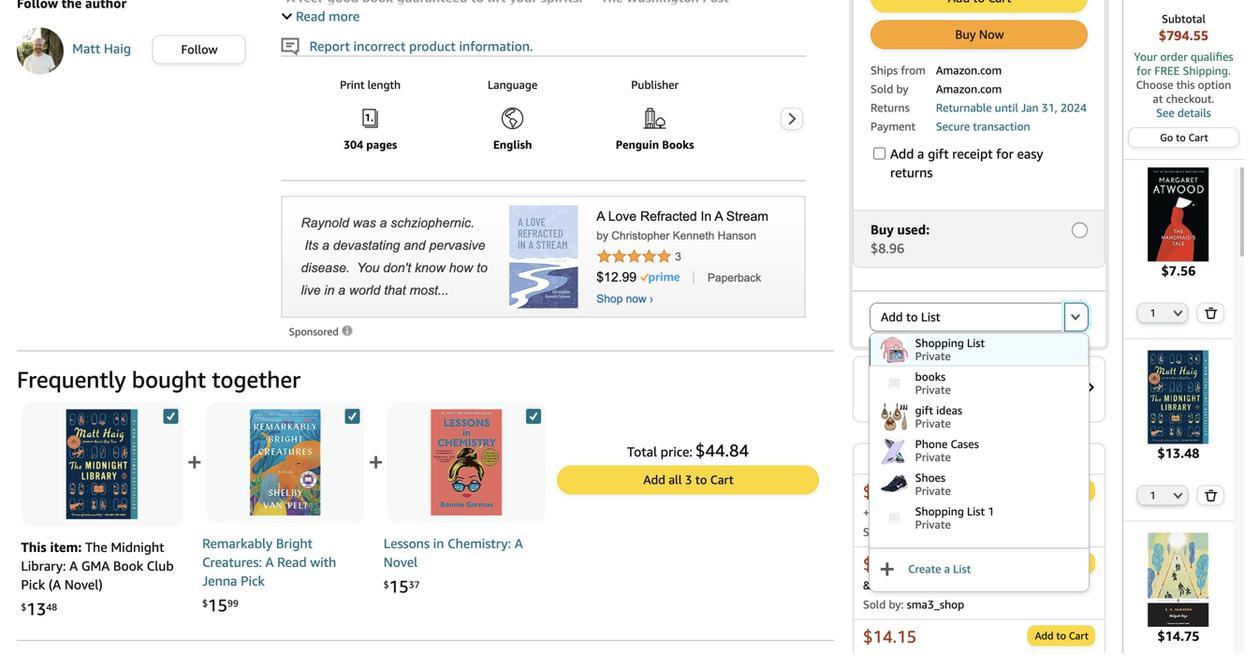Task type: vqa. For each thing, say whether or not it's contained in the screenshot.
used:
yes



Task type: locate. For each thing, give the bounding box(es) containing it.
1 vertical spatial buy
[[871, 222, 894, 237]]

0 horizontal spatial dropdown image
[[1072, 313, 1081, 321]]

list
[[319, 70, 1245, 167]]

the midnight library: a gma book club pick (a novel)
[[21, 540, 174, 593]]

for down your
[[1137, 64, 1152, 77]]

2 private from the top
[[916, 384, 952, 397]]

0 horizontal spatial a
[[918, 146, 925, 162]]

list up shopping list 2
[[968, 505, 986, 518]]

a inside the 'add a gift receipt for easy returns'
[[918, 146, 925, 162]]

shopping inside shopping list 1 private
[[916, 505, 965, 518]]

shopping up books
[[916, 337, 965, 350]]

sold down $4.99
[[864, 526, 886, 539]]

sellers
[[942, 451, 984, 467]]

None submit
[[872, 0, 1088, 12], [1198, 304, 1224, 323], [1066, 304, 1088, 331], [1198, 487, 1224, 505], [872, 0, 1088, 12], [1198, 304, 1224, 323], [1066, 304, 1088, 331], [1198, 487, 1224, 505]]

$13.48
[[1158, 446, 1200, 461]]

0 horizontal spatial a
[[69, 559, 78, 574]]

2 amazon.com from the top
[[937, 82, 1002, 96]]

shipping down the (83)
[[952, 392, 1003, 407]]

& down $13.65 at the bottom
[[864, 579, 872, 592]]

a up returns
[[918, 146, 925, 162]]

None radio
[[1065, 303, 1089, 332]]

0 vertical spatial shopping
[[916, 337, 965, 350]]

0 horizontal spatial 15
[[208, 596, 228, 616]]

free inside the $13.65 & free shipping sold by: sma3_shop
[[875, 579, 901, 592]]

15 down novel
[[389, 577, 409, 597]]

sold down ships
[[871, 82, 894, 96]]

2 vertical spatial sold
[[864, 599, 886, 612]]

ideas
[[937, 404, 963, 417]]

15
[[389, 577, 409, 597], [208, 596, 228, 616]]

$8.60
[[864, 482, 907, 502]]

1 horizontal spatial shipping
[[952, 392, 1003, 407]]

gma
[[81, 559, 110, 574]]

2
[[988, 539, 995, 552]]

1 horizontal spatial for
[[1137, 64, 1152, 77]]

0 horizontal spatial &
[[864, 579, 872, 592]]

1 vertical spatial gift
[[916, 404, 934, 417]]

1 left dropdown icon
[[1151, 490, 1157, 502]]

free down order
[[1155, 64, 1181, 77]]

6 private from the top
[[916, 518, 952, 532]]

for inside the 'add a gift receipt for easy returns'
[[997, 146, 1014, 162]]

cart for $8.60
[[1070, 485, 1089, 497]]

1 horizontal spatial buy
[[956, 27, 977, 42]]

checkbox image for 13
[[164, 409, 179, 424]]

1 left delete icon at top
[[1151, 307, 1157, 319]]

+ left $4.99
[[864, 507, 870, 520]]

shipping up gama1521
[[905, 507, 949, 520]]

gift left ideas
[[916, 404, 934, 417]]

amazon
[[1007, 451, 1057, 467]]

1 vertical spatial free
[[875, 579, 901, 592]]

0 vertical spatial &
[[901, 372, 911, 387]]

& for new
[[901, 372, 911, 387]]

0 vertical spatial shipping
[[952, 392, 1003, 407]]

shoes image
[[881, 471, 909, 499]]

choose
[[1137, 78, 1174, 91]]

sold for $8.60
[[864, 526, 886, 539]]

private inside phone cases private
[[916, 451, 952, 464]]

1 horizontal spatial a
[[945, 563, 951, 576]]

2 vertical spatial 1
[[988, 505, 995, 518]]

0 vertical spatial sold
[[871, 82, 894, 96]]

buy left "now" on the top right of the page
[[956, 27, 977, 42]]

0 horizontal spatial buy
[[871, 222, 894, 237]]

15 inside lessons in chemistry: a novel $ 15 37
[[389, 577, 409, 597]]

free inside your order qualifies for free shipping. choose this option at checkout. see details
[[1155, 64, 1181, 77]]

amazon.com up returnable
[[937, 82, 1002, 96]]

a for club
[[69, 559, 78, 574]]

frequently bought together
[[17, 366, 301, 393]]

add to list option group
[[870, 303, 1089, 332]]

now
[[980, 27, 1005, 42]]

subtotal $794.55
[[1160, 12, 1209, 43]]

penguin books
[[616, 138, 695, 151]]

2 checkbox image from the left
[[526, 409, 541, 424]]

by: inside the $13.65 & free shipping sold by: sma3_shop
[[889, 599, 904, 612]]

cart for $14.15
[[1070, 630, 1089, 643]]

1 vertical spatial a
[[945, 563, 951, 576]]

+ right 96
[[903, 392, 911, 407]]

& right new
[[901, 372, 911, 387]]

sponsored
[[289, 326, 342, 338]]

list inside radio
[[922, 310, 941, 325]]

checkbox image down bought
[[164, 409, 179, 424]]

used
[[914, 372, 944, 387]]

sold up $14.15
[[864, 599, 886, 612]]

3 shopping from the top
[[916, 539, 965, 552]]

$ inside lessons in chemistry: a novel $ 15 37
[[384, 580, 389, 590]]

1 by: from the top
[[889, 526, 904, 539]]

1 horizontal spatial from
[[974, 372, 1003, 387]]

2 horizontal spatial a
[[515, 536, 523, 551]]

dropdown image left delete icon at top
[[1174, 309, 1183, 317]]

add
[[891, 146, 915, 162], [881, 310, 904, 325], [644, 473, 666, 488], [1036, 485, 1054, 497], [1036, 558, 1054, 570], [1036, 630, 1054, 643]]

99
[[228, 598, 239, 609]]

checkbox image right lessons in chemistry: a novel image
[[526, 409, 541, 424]]

for left easy
[[997, 146, 1014, 162]]

malgudi days (penguin classics) image
[[1132, 534, 1226, 628]]

read more
[[296, 8, 360, 24]]

shopping up gama1521
[[916, 505, 965, 518]]

pick inside remarkably bright creatures: a read with jenna pick $ 15 99
[[241, 574, 265, 589]]

1 amazon.com from the top
[[937, 64, 1002, 77]]

0 horizontal spatial shipping
[[905, 507, 949, 520]]

1 vertical spatial for
[[997, 146, 1014, 162]]

private inside shopping list private
[[916, 350, 952, 363]]

go
[[1161, 132, 1174, 144]]

amazon.com down buy now submit
[[937, 64, 1002, 77]]

print length
[[340, 78, 401, 91]]

go to cart link
[[1130, 128, 1239, 147]]

1 vertical spatial shipping
[[905, 507, 949, 520]]

1 add to cart submit from the top
[[1029, 482, 1095, 501]]

gift
[[928, 146, 949, 162], [916, 404, 934, 417]]

phone cases image
[[881, 437, 909, 465]]

2 add to cart submit from the top
[[1029, 554, 1095, 573]]

see
[[1157, 106, 1175, 119]]

shopping list 2 image
[[881, 538, 909, 566]]

0 vertical spatial by:
[[889, 526, 904, 539]]

(83)
[[947, 372, 971, 387]]

sold inside the $13.65 & free shipping sold by: sma3_shop
[[864, 599, 886, 612]]

48
[[46, 602, 57, 613]]

to inside "link"
[[1177, 132, 1187, 144]]

$14.15
[[864, 627, 917, 647]]

& inside new & used (83) from $ 8 96
[[901, 372, 911, 387]]

1 checkbox image from the left
[[164, 409, 179, 424]]

other
[[903, 451, 939, 467]]

$ down the jenna
[[202, 598, 208, 609]]

buy inside buy used: $8.96
[[871, 222, 894, 237]]

from right the (83)
[[974, 372, 1003, 387]]

sold inside $8.60 + $4.99  shipping sold by: gama1521
[[864, 526, 886, 539]]

2 by: from the top
[[889, 599, 904, 612]]

returns
[[891, 165, 933, 180]]

0 vertical spatial amazon.com
[[937, 64, 1002, 77]]

$ down novel
[[384, 580, 389, 590]]

1
[[1151, 307, 1157, 319], [1151, 490, 1157, 502], [988, 505, 995, 518]]

total price: $44.84
[[628, 441, 749, 461]]

remarkably
[[202, 536, 273, 551]]

(a
[[49, 577, 61, 593]]

1 vertical spatial sold
[[864, 526, 886, 539]]

3 private from the top
[[916, 417, 952, 430]]

shopping
[[916, 337, 965, 350], [916, 505, 965, 518], [916, 539, 965, 552]]

1 horizontal spatial checkbox image
[[526, 409, 541, 424]]

15 down the jenna
[[208, 596, 228, 616]]

buy used: $8.96
[[871, 222, 930, 256]]

0 vertical spatial add to cart
[[1036, 485, 1089, 497]]

0 vertical spatial for
[[1137, 64, 1152, 77]]

37
[[409, 580, 420, 590]]

pick down library:
[[21, 577, 45, 593]]

ships
[[871, 64, 899, 77]]

amazon.com inside amazon.com returns
[[937, 82, 1002, 96]]

list inside shopping list 1 private
[[968, 505, 986, 518]]

a right chemistry:
[[515, 536, 523, 551]]

total
[[628, 444, 658, 460]]

1 shopping from the top
[[916, 337, 965, 350]]

gama1521
[[907, 526, 963, 539]]

1 horizontal spatial a
[[266, 555, 274, 570]]

0 horizontal spatial checkbox image
[[164, 409, 179, 424]]

list for shopping list 2
[[968, 539, 986, 552]]

list up shopping list private
[[922, 310, 941, 325]]

304
[[344, 138, 364, 151]]

1 vertical spatial add to cart submit
[[1029, 554, 1095, 573]]

Add to Cart submit
[[1029, 482, 1095, 501], [1029, 554, 1095, 573], [1029, 627, 1095, 646]]

4 private from the top
[[916, 451, 952, 464]]

this item:
[[21, 540, 85, 555]]

shopping up create a list link
[[916, 539, 965, 552]]

buy for buy now
[[956, 27, 977, 42]]

chemistry:
[[448, 536, 511, 551]]

dropdown image
[[1174, 309, 1183, 317], [1072, 313, 1081, 321]]

2 shopping from the top
[[916, 505, 965, 518]]

1 vertical spatial shopping
[[916, 505, 965, 518]]

phone
[[916, 438, 948, 451]]

a inside lessons in chemistry: a novel $ 15 37
[[515, 536, 523, 551]]

1 vertical spatial amazon.com
[[937, 82, 1002, 96]]

from up by
[[901, 64, 926, 77]]

a inside remarkably bright creatures: a read with jenna pick $ 15 99
[[266, 555, 274, 570]]

sold inside amazon.com sold by
[[871, 82, 894, 96]]

1 vertical spatial &
[[864, 579, 872, 592]]

& inside the $13.65 & free shipping sold by: sma3_shop
[[864, 579, 872, 592]]

amazon.com inside amazon.com sold by
[[937, 64, 1002, 77]]

follow button
[[153, 36, 245, 63]]

shipping.
[[1184, 64, 1232, 77]]

0 horizontal spatial free
[[875, 579, 901, 592]]

sma3_shop
[[907, 599, 965, 612]]

add to cart for $13.65
[[1036, 558, 1089, 570]]

1 horizontal spatial free
[[1155, 64, 1181, 77]]

buy
[[956, 27, 977, 42], [871, 222, 894, 237]]

free down $13.65 at the bottom
[[875, 579, 901, 592]]

shopping list private
[[916, 337, 986, 363]]

for
[[1137, 64, 1152, 77], [997, 146, 1014, 162]]

0 vertical spatial free
[[1155, 64, 1181, 77]]

radio inactive image
[[1073, 222, 1088, 238]]

ships from
[[871, 64, 926, 77]]

+ left the create
[[880, 553, 896, 586]]

by: up $14.15
[[889, 599, 904, 612]]

pick down creatures: on the bottom of page
[[241, 574, 265, 589]]

free
[[1155, 64, 1181, 77], [875, 579, 901, 592]]

at
[[1154, 92, 1164, 105]]

used:
[[898, 222, 930, 237]]

pick inside the midnight library: a gma book club pick (a novel)
[[21, 577, 45, 593]]

1 vertical spatial 1
[[1151, 490, 1157, 502]]

$44.84
[[696, 441, 749, 461]]

a down remarkably
[[266, 555, 274, 570]]

2 vertical spatial add to cart submit
[[1029, 627, 1095, 646]]

read right extender expand image
[[296, 8, 325, 24]]

by: down $4.99
[[889, 526, 904, 539]]

shopping for shopping list 1
[[916, 505, 965, 518]]

leave feedback on sponsored ad element
[[289, 326, 355, 338]]

gift ideas image
[[881, 403, 909, 431]]

1 inside shopping list 1 private
[[988, 505, 995, 518]]

books
[[916, 370, 946, 384]]

0 horizontal spatial from
[[901, 64, 926, 77]]

$ inside remarkably bright creatures: a read with jenna pick $ 15 99
[[202, 598, 208, 609]]

1 vertical spatial by:
[[889, 599, 904, 612]]

1 horizontal spatial &
[[901, 372, 911, 387]]

your order qualifies for free shipping. choose this option at checkout. see details
[[1135, 50, 1234, 119]]

1 vertical spatial from
[[974, 372, 1003, 387]]

delete image
[[1205, 490, 1219, 502]]

$13.65 & free shipping sold by: sma3_shop
[[864, 554, 965, 612]]

the midnight library: a gma book club pick (a novel) image up $13.48
[[1132, 351, 1226, 445]]

checkbox image
[[164, 409, 179, 424], [526, 409, 541, 424]]

0 horizontal spatial pick
[[21, 577, 45, 593]]

1 vertical spatial read
[[277, 555, 307, 570]]

shopping list image
[[881, 336, 909, 364]]

2 vertical spatial shopping
[[916, 539, 965, 552]]

the midnight library: a gma book club pick (a novel) image up the
[[47, 410, 157, 520]]

until
[[996, 101, 1019, 114]]

by: for $8.60
[[889, 526, 904, 539]]

1 private from the top
[[916, 350, 952, 363]]

0 vertical spatial from
[[901, 64, 926, 77]]

0 vertical spatial buy
[[956, 27, 977, 42]]

0 vertical spatial add to cart submit
[[1029, 482, 1095, 501]]

book
[[113, 559, 143, 574]]

by: inside $8.60 + $4.99  shipping sold by: gama1521
[[889, 526, 904, 539]]

1 up the 2
[[988, 505, 995, 518]]

shopping list 1 image
[[881, 504, 909, 532]]

pages
[[366, 138, 397, 151]]

lessons in chemistry: a novel link
[[384, 535, 546, 572]]

report incorrect product information. image
[[282, 38, 299, 56]]

pick
[[241, 574, 265, 589], [21, 577, 45, 593]]

bought
[[132, 366, 206, 393]]

0 vertical spatial a
[[918, 146, 925, 162]]

Add all 3 to Cart submit
[[558, 467, 819, 494]]

details
[[1178, 106, 1212, 119]]

2 add to cart from the top
[[1036, 558, 1089, 570]]

to
[[1177, 132, 1187, 144], [907, 310, 918, 325], [696, 473, 708, 488], [1057, 485, 1067, 497], [1057, 558, 1067, 570], [1057, 630, 1067, 643]]

0 vertical spatial gift
[[928, 146, 949, 162]]

gift down secure
[[928, 146, 949, 162]]

$ left 48
[[21, 602, 26, 613]]

add inside the 'add a gift receipt for easy returns'
[[891, 146, 915, 162]]

a for create
[[945, 563, 951, 576]]

1 add to cart from the top
[[1036, 485, 1089, 497]]

publisher
[[632, 78, 679, 91]]

cases
[[951, 438, 980, 451]]

dropdown image inside "add to list" option group
[[1072, 313, 1081, 321]]

list down "add to list" option group
[[968, 337, 986, 350]]

$ left 96
[[871, 391, 877, 401]]

buy up $8.96
[[871, 222, 894, 237]]

list inside shopping list private
[[968, 337, 986, 350]]

list left the 2
[[968, 539, 986, 552]]

a for 15
[[515, 536, 523, 551]]

0 vertical spatial 1
[[1151, 307, 1157, 319]]

dropdown image down radio inactive image on the top right of the page
[[1072, 313, 1081, 321]]

a inside the midnight library: a gma book club pick (a novel)
[[69, 559, 78, 574]]

1 for $13.48
[[1151, 490, 1157, 502]]

private
[[916, 350, 952, 363], [916, 384, 952, 397], [916, 417, 952, 430], [916, 451, 952, 464], [916, 485, 952, 498], [916, 518, 952, 532]]

read down bright
[[277, 555, 307, 570]]

1 vertical spatial add to cart
[[1036, 558, 1089, 570]]

the midnight library: a gma book club pick (a novel) image
[[1132, 351, 1226, 445], [47, 410, 157, 520]]

shopping inside shopping list private
[[916, 337, 965, 350]]

2 vertical spatial add to cart
[[1036, 630, 1089, 643]]

shipping inside $8.60 + $4.99  shipping sold by: gama1521
[[905, 507, 949, 520]]

15 inside remarkably bright creatures: a read with jenna pick $ 15 99
[[208, 596, 228, 616]]

frequently
[[17, 366, 126, 393]]

1 horizontal spatial pick
[[241, 574, 265, 589]]

from inside new & used (83) from $ 8 96
[[974, 372, 1003, 387]]

1 horizontal spatial 15
[[389, 577, 409, 597]]

returnable until jan 31, 2024 button
[[937, 99, 1088, 115]]

a down item:
[[69, 559, 78, 574]]

a right the create
[[945, 563, 951, 576]]

0 horizontal spatial for
[[997, 146, 1014, 162]]



Task type: describe. For each thing, give the bounding box(es) containing it.
shopping list 1 private
[[916, 505, 995, 532]]

$ inside $ 13 48
[[21, 602, 26, 613]]

all
[[669, 473, 682, 488]]

books private
[[916, 370, 952, 397]]

by
[[897, 82, 909, 96]]

in
[[433, 536, 444, 551]]

incorrect
[[354, 38, 406, 54]]

add to cart for $8.60
[[1036, 485, 1089, 497]]

13
[[26, 599, 46, 619]]

report
[[310, 38, 350, 54]]

report incorrect product information. link
[[282, 38, 533, 56]]

matt haig link
[[72, 40, 131, 62]]

transaction
[[974, 120, 1031, 133]]

$4.99
[[873, 507, 902, 520]]

go to cart
[[1161, 132, 1209, 144]]

amazon.com sold by
[[871, 64, 1002, 96]]

returnable
[[937, 101, 993, 114]]

gift inside gift ideas private
[[916, 404, 934, 417]]

lessons in chemistry: a novel image
[[414, 410, 520, 516]]

on
[[987, 451, 1003, 467]]

$ inside new & used (83) from $ 8 96
[[871, 391, 877, 401]]

Add to List radio
[[870, 303, 1065, 332]]

to inside radio
[[907, 310, 918, 325]]

a for jenna
[[266, 555, 274, 570]]

gift inside the 'add a gift receipt for easy returns'
[[928, 146, 949, 162]]

$ 13 48
[[21, 599, 57, 619]]

96
[[885, 391, 896, 401]]

order
[[1161, 50, 1188, 63]]

1 for $7.56
[[1151, 307, 1157, 319]]

list for shopping list private
[[968, 337, 986, 350]]

language
[[488, 78, 538, 91]]

buy for buy used: $8.96
[[871, 222, 894, 237]]

jenna
[[202, 574, 237, 589]]

+ inside $8.60 + $4.99  shipping sold by: gama1521
[[864, 507, 870, 520]]

for inside your order qualifies for free shipping. choose this option at checkout. see details
[[1137, 64, 1152, 77]]

pick for novel)
[[21, 577, 45, 593]]

Buy Now submit
[[872, 21, 1088, 48]]

read inside remarkably bright creatures: a read with jenna pick $ 15 99
[[277, 555, 307, 570]]

by: for $13.65
[[889, 599, 904, 612]]

$7.56
[[1162, 263, 1197, 278]]

this
[[1177, 78, 1196, 91]]

create a list
[[909, 563, 972, 576]]

1 horizontal spatial dropdown image
[[1174, 309, 1183, 317]]

dropdown image
[[1174, 492, 1183, 500]]

2024
[[1061, 101, 1088, 114]]

8
[[877, 390, 885, 407]]

$8.60 + $4.99  shipping sold by: gama1521
[[864, 482, 963, 539]]

next image
[[787, 112, 798, 126]]

Add to List submit
[[871, 304, 1065, 331]]

see details link
[[1133, 106, 1236, 120]]

private inside shopping list 1 private
[[916, 518, 952, 532]]

books image
[[881, 369, 909, 398]]

+ up lessons
[[368, 447, 384, 478]]

create a list link
[[909, 560, 972, 576]]

haig
[[104, 41, 131, 56]]

sold for $13.65
[[864, 599, 886, 612]]

the handmaid&#39;s tale image
[[1132, 168, 1226, 262]]

creatures:
[[202, 555, 262, 570]]

product
[[409, 38, 456, 54]]

$14.75
[[1158, 629, 1200, 644]]

304 pages
[[344, 138, 397, 151]]

list for shopping list 1 private
[[968, 505, 986, 518]]

receipt
[[953, 146, 993, 162]]

the
[[85, 540, 107, 555]]

add to cart submit for $13.65
[[1029, 554, 1095, 573]]

midnight
[[111, 540, 164, 555]]

remarkably bright creatures: a read with jenna pick image
[[232, 410, 338, 516]]

new
[[871, 372, 898, 387]]

private inside gift ideas private
[[916, 417, 952, 430]]

list containing print length
[[319, 70, 1245, 167]]

matt
[[72, 41, 100, 56]]

secure transaction button
[[937, 118, 1031, 133]]

extender expand image
[[282, 9, 292, 20]]

amazon.com for amazon.com returns
[[937, 82, 1002, 96]]

buy now
[[956, 27, 1005, 42]]

create
[[909, 563, 942, 576]]

bright
[[276, 536, 313, 551]]

payment
[[871, 120, 916, 133]]

checkout.
[[1167, 92, 1215, 105]]

$794.55
[[1160, 28, 1209, 43]]

other sellers on amazon
[[903, 451, 1057, 467]]

$8.96
[[871, 241, 905, 256]]

cart inside "link"
[[1189, 132, 1209, 144]]

print
[[340, 78, 365, 91]]

checkbox image
[[345, 409, 360, 424]]

with
[[310, 555, 337, 570]]

qualifies
[[1191, 50, 1234, 63]]

add to cart submit for $8.60
[[1029, 482, 1095, 501]]

add inside radio
[[881, 310, 904, 325]]

shopping for shopping list
[[916, 337, 965, 350]]

1 horizontal spatial the midnight library: a gma book club pick (a novel) image
[[1132, 351, 1226, 445]]

+ $3.99 shipping
[[903, 392, 1003, 407]]

length
[[368, 78, 401, 91]]

a for add
[[918, 146, 925, 162]]

option
[[1199, 78, 1232, 91]]

your
[[1135, 50, 1158, 63]]

books
[[663, 138, 695, 151]]

shopping list 2 link
[[870, 535, 1089, 569]]

sponsored link
[[289, 323, 355, 341]]

add all 3 to cart
[[644, 473, 734, 488]]

returns
[[871, 101, 910, 114]]

read more button
[[282, 8, 360, 24]]

report incorrect product information.
[[299, 38, 533, 54]]

shopping list 2
[[916, 539, 995, 552]]

library:
[[21, 559, 66, 574]]

price:
[[661, 444, 693, 460]]

shipping
[[904, 579, 952, 592]]

0 vertical spatial read
[[296, 8, 325, 24]]

secure transaction
[[937, 120, 1031, 133]]

list down shopping list 2
[[954, 563, 972, 576]]

checkbox image for 15
[[526, 409, 541, 424]]

5 private from the top
[[916, 485, 952, 498]]

delete image
[[1205, 307, 1219, 319]]

3 add to cart submit from the top
[[1029, 627, 1095, 646]]

$3.99
[[914, 392, 948, 407]]

remarkably bright creatures: a read with jenna pick $ 15 99
[[202, 536, 337, 616]]

returnable until jan 31, 2024 payment
[[871, 101, 1088, 133]]

3
[[686, 473, 693, 488]]

31,
[[1042, 101, 1058, 114]]

amazon.com for amazon.com sold by
[[937, 64, 1002, 77]]

add a gift receipt for easy returns
[[891, 146, 1044, 180]]

3 add to cart from the top
[[1036, 630, 1089, 643]]

0 horizontal spatial the midnight library: a gma book club pick (a novel) image
[[47, 410, 157, 520]]

& for $13.65
[[864, 579, 872, 592]]

item:
[[50, 540, 82, 555]]

lessons
[[384, 536, 430, 551]]

+ down bought
[[187, 447, 202, 478]]

pick for 15
[[241, 574, 265, 589]]

cart for $13.65
[[1070, 558, 1089, 570]]

Add a gift receipt for easy returns checkbox
[[874, 147, 886, 160]]

gift ideas private
[[916, 404, 963, 430]]



